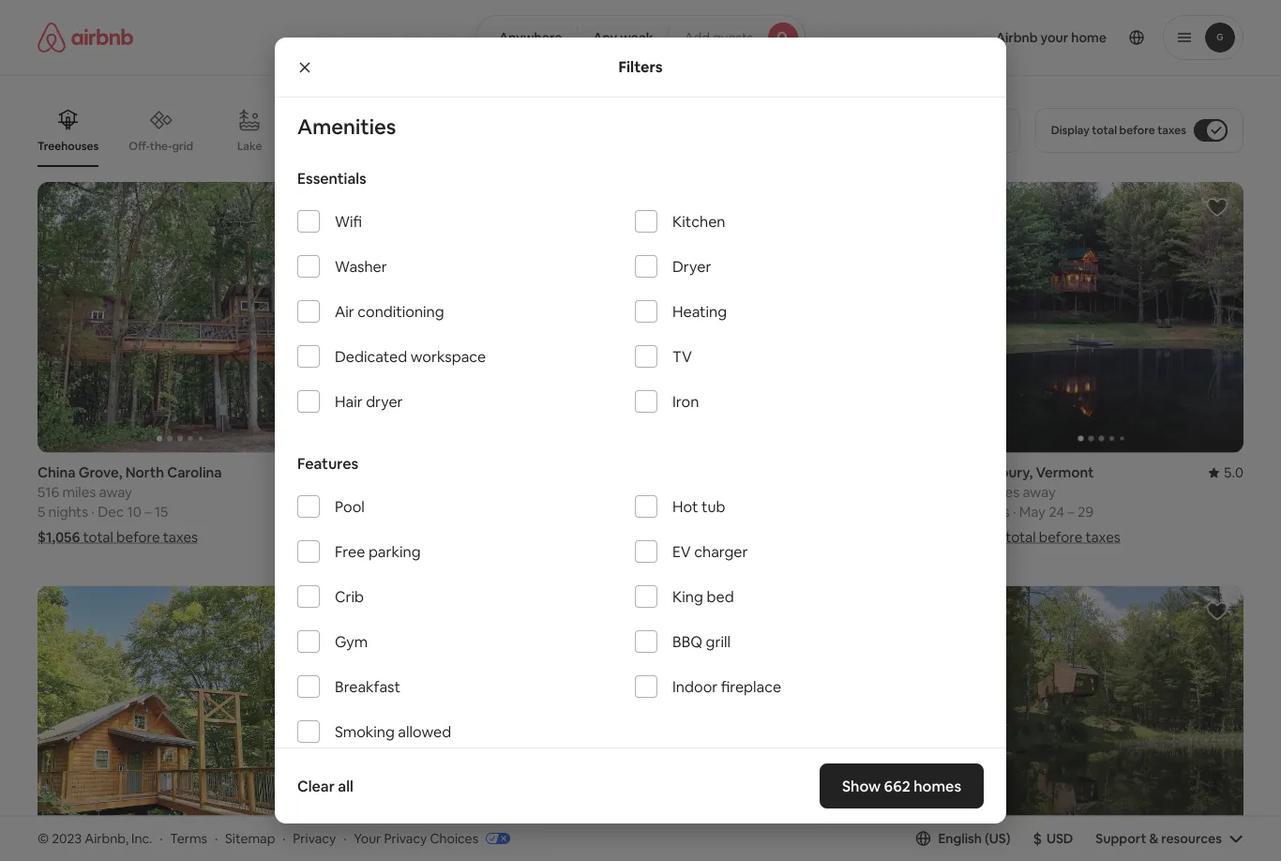 Task type: locate. For each thing, give the bounding box(es) containing it.
add to wishlist: willow, new york image
[[1207, 600, 1229, 622]]

total down tub
[[695, 528, 725, 546]]

before inside 'willington, connecticut 115 miles away 5 nights $1,544 total before taxes'
[[424, 528, 468, 546]]

king
[[673, 587, 704, 606]]

total inside 252 miles away 5 nights · dec 24 – 29 $1,341 total before taxes
[[695, 528, 725, 546]]

1 5 from the left
[[38, 503, 45, 521]]

english
[[939, 830, 982, 847]]

privacy down clear
[[293, 830, 336, 847]]

filters dialog
[[275, 38, 1007, 861]]

1 horizontal spatial 24
[[1049, 503, 1065, 521]]

miles down waterbury,
[[987, 483, 1020, 501]]

miles inside 'willington, connecticut 115 miles away 5 nights $1,544 total before taxes'
[[367, 483, 401, 501]]

4 nights from the left
[[970, 503, 1010, 521]]

– right tub
[[761, 503, 768, 521]]

24
[[742, 503, 758, 521], [1049, 503, 1065, 521]]

away right hot
[[715, 483, 749, 501]]

24 right tub
[[742, 503, 758, 521]]

none search field containing anywhere
[[476, 15, 806, 60]]

4 away from the left
[[1023, 483, 1056, 501]]

1 dec from the left
[[98, 503, 124, 521]]

· left the your
[[344, 830, 347, 847]]

· down grove,
[[91, 503, 95, 521]]

5
[[38, 503, 45, 521], [345, 503, 353, 521], [652, 503, 660, 521], [959, 503, 967, 521]]

5 inside china grove, north carolina 516 miles away 5 nights · dec 10 – 15 $1,056 total before taxes
[[38, 503, 45, 521]]

1 horizontal spatial dec
[[712, 503, 739, 521]]

· right hot
[[706, 503, 709, 521]]

24 right may
[[1049, 503, 1065, 521]]

total inside china grove, north carolina 516 miles away 5 nights · dec 10 – 15 $1,056 total before taxes
[[83, 528, 113, 546]]

3 nights from the left
[[663, 503, 703, 521]]

252 miles away 5 nights · dec 24 – 29 $1,341 total before taxes
[[652, 483, 810, 546]]

24 inside 252 miles away 5 nights · dec 24 – 29 $1,341 total before taxes
[[742, 503, 758, 521]]

bbq grill
[[673, 632, 731, 651]]

bed
[[707, 587, 734, 606]]

show inside show 662 homes link
[[842, 776, 881, 796]]

nights down 234
[[970, 503, 1010, 521]]

1 horizontal spatial show
[[842, 776, 881, 796]]

taxes inside china grove, north carolina 516 miles away 5 nights · dec 10 – 15 $1,056 total before taxes
[[163, 528, 198, 546]]

1 privacy from the left
[[293, 830, 336, 847]]

2 24 from the left
[[1049, 503, 1065, 521]]

·
[[91, 503, 95, 521], [706, 503, 709, 521], [1013, 503, 1017, 521], [160, 830, 163, 847], [215, 830, 218, 847], [283, 830, 286, 847], [344, 830, 347, 847]]

week
[[620, 29, 654, 46]]

5 down 115
[[345, 503, 353, 521]]

29 inside 252 miles away 5 nights · dec 24 – 29 $1,341 total before taxes
[[771, 503, 787, 521]]

1 nights from the left
[[48, 503, 88, 521]]

hot tub
[[673, 497, 726, 516]]

2023
[[52, 830, 82, 847]]

privacy right the your
[[384, 830, 427, 847]]

choices
[[430, 830, 479, 847]]

filters
[[619, 57, 663, 76]]

0 horizontal spatial 29
[[771, 503, 787, 521]]

total down may
[[1006, 528, 1036, 546]]

5 inside 'willington, connecticut 115 miles away 5 nights $1,544 total before taxes'
[[345, 503, 353, 521]]

10
[[127, 503, 141, 521]]

0 vertical spatial show
[[597, 747, 631, 764]]

show for show 662 homes
[[842, 776, 881, 796]]

2 horizontal spatial –
[[1068, 503, 1075, 521]]

· inside 'waterbury, vermont 234 miles away 5 nights · may 24 – 29 total before taxes'
[[1013, 503, 1017, 521]]

any
[[593, 29, 618, 46]]

nights up $1,056
[[48, 503, 88, 521]]

· left may
[[1013, 503, 1017, 521]]

total before taxes button
[[959, 528, 1121, 546]]

0 horizontal spatial 24
[[742, 503, 758, 521]]

0 horizontal spatial show
[[597, 747, 631, 764]]

dec inside china grove, north carolina 516 miles away 5 nights · dec 10 – 15 $1,056 total before taxes
[[98, 503, 124, 521]]

total right $1,544
[[391, 528, 421, 546]]

2 away from the left
[[404, 483, 437, 501]]

2 dec from the left
[[712, 503, 739, 521]]

charger
[[695, 542, 748, 561]]

1 vertical spatial show
[[842, 776, 881, 796]]

nights
[[48, 503, 88, 521], [356, 503, 396, 521], [663, 503, 703, 521], [970, 503, 1010, 521]]

dryer
[[673, 257, 712, 276]]

– left 15
[[144, 503, 152, 521]]

total inside 'willington, connecticut 115 miles away 5 nights $1,544 total before taxes'
[[391, 528, 421, 546]]

1 away from the left
[[99, 483, 132, 501]]

©
[[38, 830, 49, 847]]

china grove, north carolina 516 miles away 5 nights · dec 10 – 15 $1,056 total before taxes
[[38, 463, 222, 546]]

miles down willington,
[[367, 483, 401, 501]]

tub
[[702, 497, 726, 516]]

5 down 234
[[959, 503, 967, 521]]

parking
[[369, 542, 421, 561]]

2 – from the left
[[761, 503, 768, 521]]

ev charger
[[673, 542, 748, 561]]

4 5 from the left
[[959, 503, 967, 521]]

anywhere
[[499, 29, 562, 46]]

king bed
[[673, 587, 734, 606]]

terms
[[170, 830, 207, 847]]

$1,056
[[38, 528, 80, 546]]

all
[[338, 776, 354, 796]]

carolina
[[167, 463, 222, 482]]

5 down 516
[[38, 503, 45, 521]]

$
[[1033, 829, 1042, 848]]

dec up charger
[[712, 503, 739, 521]]

miles right 252 at the bottom
[[679, 483, 712, 501]]

willington,
[[345, 463, 416, 482]]

total right $1,056
[[83, 528, 113, 546]]

5 inside 252 miles away 5 nights · dec 24 – 29 $1,341 total before taxes
[[652, 503, 660, 521]]

your
[[354, 830, 381, 847]]

29 down vermont
[[1078, 503, 1094, 521]]

away down willington,
[[404, 483, 437, 501]]

–
[[144, 503, 152, 521], [761, 503, 768, 521], [1068, 503, 1075, 521]]

5.0
[[1224, 463, 1244, 482]]

sitemap link
[[225, 830, 275, 847]]

1 horizontal spatial 29
[[1078, 503, 1094, 521]]

add to wishlist: millersburg, ohio image
[[285, 600, 307, 622]]

kitchen
[[673, 212, 726, 231]]

1 29 from the left
[[771, 503, 787, 521]]

0 horizontal spatial privacy
[[293, 830, 336, 847]]

5 down 252 at the bottom
[[652, 503, 660, 521]]

3 miles from the left
[[679, 483, 712, 501]]

115
[[345, 483, 364, 501]]

(us)
[[985, 830, 1011, 847]]

english (us) button
[[916, 830, 1011, 847]]

show left map
[[597, 747, 631, 764]]

dec left 10
[[98, 503, 124, 521]]

1 horizontal spatial –
[[761, 503, 768, 521]]

dec
[[98, 503, 124, 521], [712, 503, 739, 521]]

– right may
[[1068, 503, 1075, 521]]

show
[[597, 747, 631, 764], [842, 776, 881, 796]]

privacy link
[[293, 830, 336, 847]]

3 away from the left
[[715, 483, 749, 501]]

1 – from the left
[[144, 503, 152, 521]]

off-the-grid
[[129, 139, 193, 153]]

away up may
[[1023, 483, 1056, 501]]

show map
[[597, 747, 662, 764]]

waterbury, vermont 234 miles away 5 nights · may 24 – 29 total before taxes
[[959, 463, 1121, 546]]

total inside 'waterbury, vermont 234 miles away 5 nights · may 24 – 29 total before taxes'
[[1006, 528, 1036, 546]]

away
[[99, 483, 132, 501], [404, 483, 437, 501], [715, 483, 749, 501], [1023, 483, 1056, 501]]

hot
[[673, 497, 698, 516]]

smoking allowed
[[335, 722, 451, 741]]

nights up $1,544
[[356, 503, 396, 521]]

show 662 homes link
[[820, 764, 984, 809]]

0 horizontal spatial dec
[[98, 503, 124, 521]]

3 – from the left
[[1068, 503, 1075, 521]]

show map button
[[579, 733, 703, 778]]

show inside show map button
[[597, 747, 631, 764]]

any week
[[593, 29, 654, 46]]

clear
[[297, 776, 335, 796]]

away down grove,
[[99, 483, 132, 501]]

iron
[[673, 392, 699, 411]]

3 5 from the left
[[652, 503, 660, 521]]

2 privacy from the left
[[384, 830, 427, 847]]

None search field
[[476, 15, 806, 60]]

2 miles from the left
[[367, 483, 401, 501]]

group
[[38, 94, 922, 167], [38, 182, 322, 453], [345, 182, 630, 453], [652, 182, 937, 453], [959, 182, 1244, 453], [38, 586, 322, 856], [345, 586, 630, 856], [652, 586, 937, 856], [959, 586, 1244, 856]]

2 29 from the left
[[1078, 503, 1094, 521]]

· right inc. on the left bottom
[[160, 830, 163, 847]]

1 horizontal spatial privacy
[[384, 830, 427, 847]]

1 miles from the left
[[62, 483, 96, 501]]

display total before taxes
[[1052, 123, 1187, 137]]

washer
[[335, 257, 387, 276]]

1 24 from the left
[[742, 503, 758, 521]]

29 right tub
[[771, 503, 787, 521]]

4 miles from the left
[[987, 483, 1020, 501]]

group containing off-the-grid
[[38, 94, 922, 167]]

2 5 from the left
[[345, 503, 353, 521]]

breakfast
[[335, 677, 401, 696]]

show left 662 in the right bottom of the page
[[842, 776, 881, 796]]

miles
[[62, 483, 96, 501], [367, 483, 401, 501], [679, 483, 712, 501], [987, 483, 1020, 501]]

nights down 252 at the bottom
[[663, 503, 703, 521]]

total right display
[[1092, 123, 1118, 137]]

bbq
[[673, 632, 703, 651]]

nights inside 252 miles away 5 nights · dec 24 – 29 $1,341 total before taxes
[[663, 503, 703, 521]]

your privacy choices link
[[354, 830, 511, 848]]

miles down grove,
[[62, 483, 96, 501]]

terms link
[[170, 830, 207, 847]]

guests
[[713, 29, 754, 46]]

free
[[335, 542, 365, 561]]

662
[[884, 776, 911, 796]]

2 nights from the left
[[356, 503, 396, 521]]

– inside 252 miles away 5 nights · dec 24 – 29 $1,341 total before taxes
[[761, 503, 768, 521]]

234
[[959, 483, 983, 501]]

the-
[[150, 139, 172, 153]]

0 horizontal spatial –
[[144, 503, 152, 521]]

15
[[155, 503, 168, 521]]



Task type: describe. For each thing, give the bounding box(es) containing it.
north
[[125, 463, 164, 482]]

taxes inside 'willington, connecticut 115 miles away 5 nights $1,544 total before taxes'
[[471, 528, 506, 546]]

homes
[[914, 776, 962, 796]]

free parking
[[335, 542, 421, 561]]

clear all
[[297, 776, 354, 796]]

24 inside 'waterbury, vermont 234 miles away 5 nights · may 24 – 29 total before taxes'
[[1049, 503, 1065, 521]]

china
[[38, 463, 76, 482]]

sitemap
[[225, 830, 275, 847]]

ev
[[673, 542, 691, 561]]

4.88
[[294, 463, 322, 482]]

heating
[[673, 302, 727, 321]]

before inside 'waterbury, vermont 234 miles away 5 nights · may 24 – 29 total before taxes'
[[1039, 528, 1083, 546]]

any week button
[[577, 15, 670, 60]]

add guests
[[685, 29, 754, 46]]

dedicated workspace
[[335, 347, 486, 366]]

support & resources
[[1096, 830, 1223, 847]]

516
[[38, 483, 59, 501]]

fireplace
[[721, 677, 782, 696]]

show for show map
[[597, 747, 631, 764]]

off-
[[129, 139, 150, 153]]

$1,544
[[345, 528, 388, 546]]

$ usd
[[1033, 829, 1074, 848]]

pool
[[335, 497, 365, 516]]

dec inside 252 miles away 5 nights · dec 24 – 29 $1,341 total before taxes
[[712, 503, 739, 521]]

support
[[1096, 830, 1147, 847]]

privacy inside your privacy choices link
[[384, 830, 427, 847]]

· left privacy link
[[283, 830, 286, 847]]

nights inside china grove, north carolina 516 miles away 5 nights · dec 10 – 15 $1,056 total before taxes
[[48, 503, 88, 521]]

waterbury,
[[959, 463, 1033, 482]]

5.0 out of 5 average rating image
[[1209, 463, 1244, 482]]

before inside china grove, north carolina 516 miles away 5 nights · dec 10 – 15 $1,056 total before taxes
[[116, 528, 160, 546]]

taxes inside 252 miles away 5 nights · dec 24 – 29 $1,341 total before taxes
[[775, 528, 810, 546]]

english (us)
[[939, 830, 1011, 847]]

away inside 'willington, connecticut 115 miles away 5 nights $1,544 total before taxes'
[[404, 483, 437, 501]]

$1,341
[[652, 528, 692, 546]]

support & resources button
[[1096, 830, 1244, 847]]

· inside 252 miles away 5 nights · dec 24 – 29 $1,341 total before taxes
[[706, 503, 709, 521]]

show 662 homes
[[842, 776, 962, 796]]

add to wishlist: waterbury, vermont image
[[1207, 196, 1229, 219]]

wifi
[[335, 212, 362, 231]]

tv
[[673, 347, 692, 366]]

add to wishlist: china grove, north carolina image
[[285, 196, 307, 219]]

indoor
[[673, 677, 718, 696]]

vermont
[[1036, 463, 1095, 482]]

29 inside 'waterbury, vermont 234 miles away 5 nights · may 24 – 29 total before taxes'
[[1078, 503, 1094, 521]]

gym
[[335, 632, 368, 651]]

clear all button
[[288, 768, 363, 805]]

usd
[[1047, 830, 1074, 847]]

add
[[685, 29, 710, 46]]

– inside 'waterbury, vermont 234 miles away 5 nights · may 24 – 29 total before taxes'
[[1068, 503, 1075, 521]]

terms · sitemap · privacy ·
[[170, 830, 347, 847]]

· inside china grove, north carolina 516 miles away 5 nights · dec 10 – 15 $1,056 total before taxes
[[91, 503, 95, 521]]

willington, connecticut 115 miles away 5 nights $1,544 total before taxes
[[345, 463, 506, 546]]

crib
[[335, 587, 364, 606]]

allowed
[[398, 722, 451, 741]]

away inside 252 miles away 5 nights · dec 24 – 29 $1,341 total before taxes
[[715, 483, 749, 501]]

amenities
[[297, 113, 396, 140]]

air
[[335, 302, 355, 321]]

away inside china grove, north carolina 516 miles away 5 nights · dec 10 – 15 $1,056 total before taxes
[[99, 483, 132, 501]]

miles inside 'waterbury, vermont 234 miles away 5 nights · may 24 – 29 total before taxes'
[[987, 483, 1020, 501]]

profile element
[[829, 0, 1244, 75]]

miles inside china grove, north carolina 516 miles away 5 nights · dec 10 – 15 $1,056 total before taxes
[[62, 483, 96, 501]]

dedicated
[[335, 347, 407, 366]]

your privacy choices
[[354, 830, 479, 847]]

features
[[297, 454, 359, 473]]

conditioning
[[358, 302, 444, 321]]

airbnb,
[[85, 830, 129, 847]]

workspace
[[411, 347, 486, 366]]

before inside 252 miles away 5 nights · dec 24 – 29 $1,341 total before taxes
[[728, 528, 772, 546]]

· right terms
[[215, 830, 218, 847]]

display
[[1052, 123, 1090, 137]]

away inside 'waterbury, vermont 234 miles away 5 nights · may 24 – 29 total before taxes'
[[1023, 483, 1056, 501]]

&
[[1150, 830, 1159, 847]]

add guests button
[[669, 15, 806, 60]]

– inside china grove, north carolina 516 miles away 5 nights · dec 10 – 15 $1,056 total before taxes
[[144, 503, 152, 521]]

connecticut
[[419, 463, 502, 482]]

anywhere button
[[476, 15, 578, 60]]

5 inside 'waterbury, vermont 234 miles away 5 nights · may 24 – 29 total before taxes'
[[959, 503, 967, 521]]

miles inside 252 miles away 5 nights · dec 24 – 29 $1,341 total before taxes
[[679, 483, 712, 501]]

4.88 out of 5 average rating image
[[279, 463, 322, 482]]

map
[[634, 747, 662, 764]]

inc.
[[131, 830, 152, 847]]

nights inside 'waterbury, vermont 234 miles away 5 nights · may 24 – 29 total before taxes'
[[970, 503, 1010, 521]]

nights inside 'willington, connecticut 115 miles away 5 nights $1,544 total before taxes'
[[356, 503, 396, 521]]

hair
[[335, 392, 363, 411]]

resources
[[1162, 830, 1223, 847]]

grid
[[172, 139, 193, 153]]

252
[[652, 483, 676, 501]]

smoking
[[335, 722, 395, 741]]

© 2023 airbnb, inc. ·
[[38, 830, 163, 847]]

grill
[[706, 632, 731, 651]]

air conditioning
[[335, 302, 444, 321]]

taxes inside 'waterbury, vermont 234 miles away 5 nights · may 24 – 29 total before taxes'
[[1086, 528, 1121, 546]]

treehouses
[[38, 139, 99, 153]]

lake
[[237, 139, 262, 153]]

essentials
[[297, 168, 367, 188]]



Task type: vqa. For each thing, say whether or not it's contained in the screenshot.
'miles' within 'Waterbury, Vermont 234 miles away 5 nights · May 24 – 29 total before taxes'
yes



